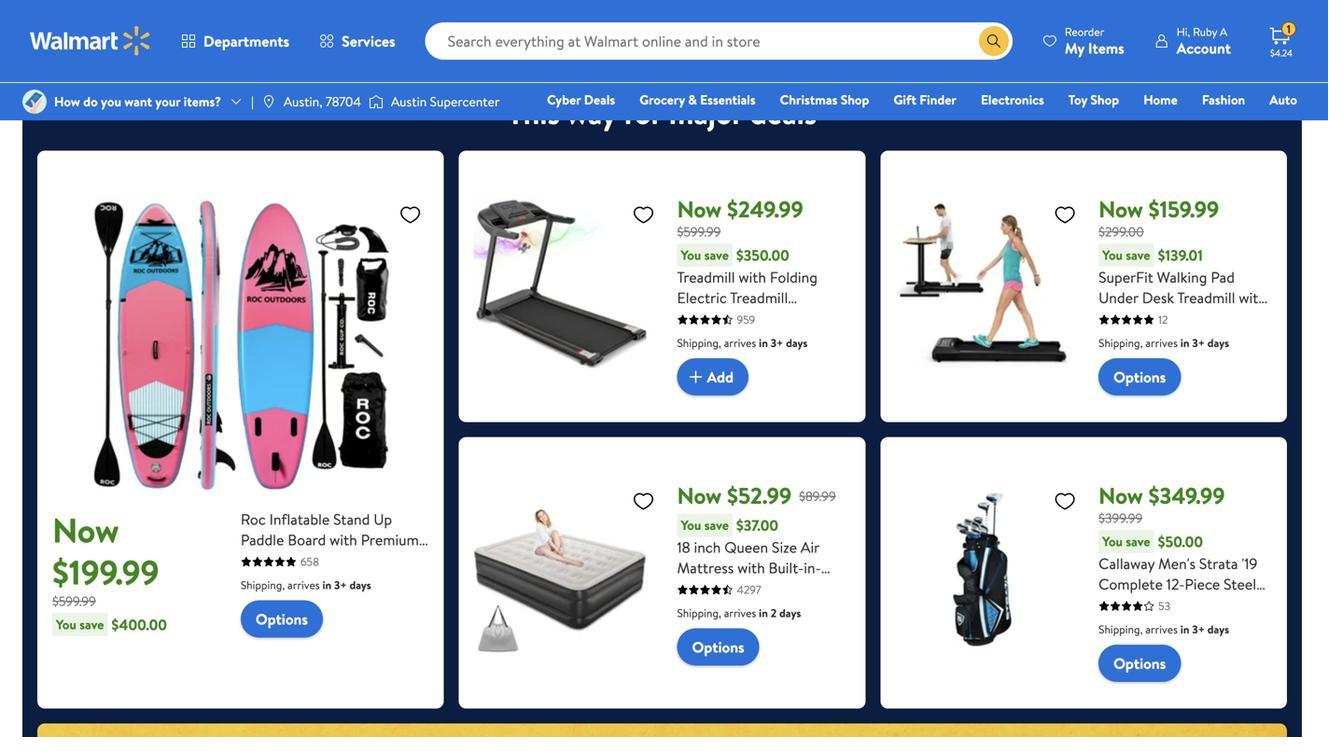 Task type: locate. For each thing, give the bounding box(es) containing it.
options link for now $52.99
[[677, 629, 760, 666]]

1 horizontal spatial  image
[[369, 92, 384, 111]]

you for $159.99
[[1103, 246, 1123, 264]]

3+ right handed in the right of the page
[[1193, 622, 1205, 638]]

treadmill up bluetooth at right top
[[677, 267, 735, 288]]

flash
[[178, 13, 206, 31]]

non-
[[241, 571, 274, 592]]

save up 'callaway'
[[1126, 533, 1151, 551]]

1 vertical spatial home
[[677, 349, 717, 370]]

set
[[1165, 595, 1186, 615]]

shop right christmas
[[841, 91, 870, 109]]

roc
[[241, 509, 266, 530]]

options link for now $349.99
[[1099, 645, 1181, 683]]

$25 & under
[[287, 13, 355, 31]]

you inside now $199.99 $599.99 you save $400.00
[[56, 616, 76, 634]]

control down folding
[[785, 308, 835, 329]]

treadmill right desk at top
[[1178, 288, 1236, 308]]

way
[[567, 93, 616, 134]]

black inside the now $159.99 $299.00 you save $139.01 superfit walking pad under desk treadmill with remote control and led display black
[[1149, 329, 1183, 349]]

flash deals
[[178, 13, 241, 31]]

one debit link
[[1146, 116, 1226, 136]]

arrives down 959
[[724, 335, 757, 351]]

days for now $52.99
[[780, 606, 801, 621]]

in for now $349.99
[[1181, 622, 1190, 638]]

options down shipping, arrives in 2 days
[[692, 637, 745, 658]]

options down display
[[1114, 367, 1166, 388]]

auto
[[1270, 91, 1298, 109]]

days for now $349.99
[[1208, 622, 1230, 638]]

bag, left slip
[[241, 592, 269, 612]]

deals right flash
[[210, 13, 241, 31]]

arrives for now $52.99
[[724, 606, 757, 621]]

save up 'electric'
[[705, 246, 729, 264]]

grocery
[[640, 91, 685, 109]]

a
[[1220, 24, 1228, 40]]

1 horizontal spatial $599.99
[[677, 223, 721, 241]]

0 horizontal spatial home
[[677, 349, 717, 370]]

gift finder
[[894, 91, 957, 109]]

0 vertical spatial $599.99
[[677, 223, 721, 241]]

you inside the now $159.99 $299.00 you save $139.01 superfit walking pad under desk treadmill with remote control and led display black
[[1103, 246, 1123, 264]]

& inside "outdoor toys & rec"
[[917, 13, 925, 31]]

cyber
[[56, 13, 90, 31], [547, 91, 581, 109]]

& for grocery & essentials
[[688, 91, 697, 109]]

$599.99 for $199.99
[[52, 593, 96, 611]]

78704
[[326, 92, 361, 111]]

2 shop from the left
[[1091, 91, 1120, 109]]

shipping, for now $349.99
[[1099, 622, 1143, 638]]

3 under from the left
[[549, 13, 582, 31]]

2 horizontal spatial under
[[549, 13, 582, 31]]

1 horizontal spatial bag,
[[1221, 595, 1249, 615]]

& right $100
[[538, 13, 546, 31]]

$4.24
[[1271, 47, 1293, 59]]

0 vertical spatial paddle
[[241, 530, 284, 550]]

3+ down accessories
[[334, 578, 347, 593]]

shop up registry
[[1091, 91, 1120, 109]]

home link
[[1136, 90, 1187, 110]]

shipping, down pump,
[[677, 606, 722, 621]]

you for $249.99
[[681, 246, 702, 264]]

with right the "board"
[[330, 530, 357, 550]]

& right toys
[[917, 13, 925, 31]]

cyber left monday
[[56, 13, 90, 31]]

days for now $159.99
[[1208, 335, 1230, 351]]

inch
[[694, 537, 721, 558]]

display
[[1099, 329, 1145, 349]]

cyber monday deals link
[[49, 0, 146, 45]]

reorder my items
[[1065, 24, 1125, 58]]

& left spas
[[992, 13, 1001, 31]]

save inside now $199.99 $599.99 you save $400.00
[[80, 616, 104, 634]]

for right voice
[[796, 329, 815, 349]]

1 under from the left
[[322, 13, 355, 31]]

paddle right the leash,
[[316, 592, 359, 612]]

handed
[[1137, 615, 1188, 636]]

complete
[[1099, 574, 1163, 595]]

1 horizontal spatial for
[[796, 329, 815, 349]]

in down voice
[[759, 335, 768, 351]]

& for $50 & under
[[423, 13, 432, 31]]

0 horizontal spatial and
[[363, 592, 386, 612]]

hand
[[390, 592, 424, 612]]

with inside now $349.99 $399.99 you save $50.00 callaway men's strata '19 complete 12-piece steel golf club set with bag, right handed
[[1190, 595, 1218, 615]]

options down handed in the right of the page
[[1114, 654, 1166, 674]]

with inside the now $159.99 $299.00 you save $139.01 superfit walking pad under desk treadmill with remote control and led display black
[[1239, 288, 1267, 308]]

under right $25
[[322, 13, 355, 31]]

under right $100
[[549, 13, 582, 31]]

bag, right piece
[[1221, 595, 1249, 615]]

christmas shop link
[[772, 90, 878, 110]]

arrives down 12
[[1146, 335, 1178, 351]]

days down pad
[[1208, 335, 1230, 351]]

days right 2
[[780, 606, 801, 621]]

& inside the $50 & under "link"
[[423, 13, 432, 31]]

and left led
[[1208, 308, 1231, 329]]

electronics link
[[973, 90, 1053, 110]]

1 horizontal spatial under
[[435, 13, 468, 31]]

shipping, down the golf
[[1099, 622, 1143, 638]]

now $199.99 $599.99 you save $400.00
[[52, 507, 167, 635]]

and left hand
[[363, 592, 386, 612]]

add to favorites list, roc inflatable stand up paddle board with premium sup accessories & backpack, non-slip deck, waterproof bag, leash, paddle and hand pump image
[[399, 203, 422, 227]]

premium
[[361, 530, 419, 550]]

you down $299.00
[[1103, 246, 1123, 264]]

essentials
[[700, 91, 756, 109]]

save for $349.99
[[1126, 533, 1151, 551]]

& inside 'pools & spas' 'link'
[[992, 13, 1001, 31]]

2 under from the left
[[435, 13, 468, 31]]

save inside now $249.99 $599.99 you save $350.00 treadmill with folding electric treadmill bluetooth voice control exercise treadmill for home office speed range of 0.5-7.5 mph
[[705, 246, 729, 264]]

in-
[[804, 558, 821, 579]]

save inside the now $159.99 $299.00 you save $139.01 superfit walking pad under desk treadmill with remote control and led display black
[[1126, 246, 1151, 264]]

under right $50
[[435, 13, 468, 31]]

pools
[[959, 13, 989, 31]]

1 horizontal spatial paddle
[[316, 592, 359, 612]]

in right display
[[1181, 335, 1190, 351]]

tramp
[[1296, 13, 1329, 31]]

1 vertical spatial cyber
[[547, 91, 581, 109]]

bikes
[[1091, 13, 1120, 31]]

1 horizontal spatial and
[[1208, 308, 1231, 329]]

paddle up non-
[[241, 530, 284, 550]]

1 vertical spatial $599.99
[[52, 593, 96, 611]]

with up the 4297
[[738, 558, 765, 579]]

3+
[[771, 335, 784, 351], [1193, 335, 1205, 351], [334, 578, 347, 593], [1193, 622, 1205, 638]]

in down accessories
[[323, 578, 332, 593]]

2 control from the left
[[1154, 308, 1204, 329]]

& right $25
[[311, 13, 319, 31]]

& inside $25 & under link
[[311, 13, 319, 31]]

shipping, arrives in 3+ days down 12
[[1099, 335, 1230, 351]]

options link down shipping, arrives in 2 days
[[677, 629, 760, 666]]

led
[[1234, 308, 1261, 329]]

for right way
[[623, 93, 662, 134]]

fitness link
[[1169, 0, 1266, 32]]

$25 & under link
[[273, 0, 370, 32]]

under inside "link"
[[435, 13, 468, 31]]

and inside the now $159.99 $299.00 you save $139.01 superfit walking pad under desk treadmill with remote control and led display black
[[1208, 308, 1231, 329]]

desk
[[1143, 288, 1175, 308]]

3+ down voice
[[771, 335, 784, 351]]

save inside now $349.99 $399.99 you save $50.00 callaway men's strata '19 complete 12-piece steel golf club set with bag, right handed
[[1126, 533, 1151, 551]]

shipping, arrives in 3+ days down 959
[[677, 335, 808, 351]]

black down 12
[[1149, 329, 1183, 349]]

days left range
[[786, 335, 808, 351]]

options link
[[1099, 359, 1181, 396], [241, 601, 323, 638], [677, 629, 760, 666], [1099, 645, 1181, 683]]

& right deck,
[[346, 550, 356, 571]]

2 horizontal spatial deals
[[584, 91, 615, 109]]

3+ down walking
[[1193, 335, 1205, 351]]

electronics
[[981, 91, 1045, 109]]

cyber inside cyber monday deals
[[56, 13, 90, 31]]

1 horizontal spatial cyber
[[547, 91, 581, 109]]

$599.99
[[677, 223, 721, 241], [52, 593, 96, 611]]

days down piece
[[1208, 622, 1230, 638]]

how
[[54, 92, 80, 111]]

with inside now $249.99 $599.99 you save $350.00 treadmill with folding electric treadmill bluetooth voice control exercise treadmill for home office speed range of 0.5-7.5 mph
[[739, 267, 767, 288]]

0 vertical spatial black
[[1149, 329, 1183, 349]]

deals for flash deals
[[210, 13, 241, 31]]

in for now $52.99
[[759, 606, 768, 621]]

0 horizontal spatial black
[[722, 579, 756, 599]]

services button
[[304, 19, 410, 63]]

in left 2
[[759, 606, 768, 621]]

save up superfit
[[1126, 246, 1151, 264]]

club
[[1131, 595, 1161, 615]]

0 horizontal spatial cyber
[[56, 13, 90, 31]]

12
[[1159, 312, 1168, 328]]

services
[[342, 31, 396, 51]]

1 control from the left
[[785, 308, 835, 329]]

bag, inside roc inflatable stand up paddle board with premium sup accessories & backpack, non-slip deck, waterproof bag, leash, paddle and hand pump
[[241, 592, 269, 612]]

pools & spas link
[[945, 0, 1042, 32]]

cyber down $100 & under in the top left of the page
[[547, 91, 581, 109]]

for inside now $249.99 $599.99 you save $350.00 treadmill with folding electric treadmill bluetooth voice control exercise treadmill for home office speed range of 0.5-7.5 mph
[[796, 329, 815, 349]]

18
[[677, 537, 691, 558]]

control down walking
[[1154, 308, 1204, 329]]

arrives down the 4297
[[724, 606, 757, 621]]

reorder
[[1065, 24, 1105, 40]]

save up "inch"
[[705, 516, 729, 535]]

walmart+ link
[[1234, 116, 1306, 136]]

toy
[[1069, 91, 1088, 109]]

toys
[[889, 13, 913, 31]]

0 horizontal spatial control
[[785, 308, 835, 329]]

& right grocery
[[688, 91, 697, 109]]

deals left grocery
[[584, 91, 615, 109]]

now inside the now $159.99 $299.00 you save $139.01 superfit walking pad under desk treadmill with remote control and led display black
[[1099, 194, 1144, 225]]

$50
[[399, 13, 420, 31]]

days for now $249.99
[[786, 335, 808, 351]]

you up 'electric'
[[681, 246, 702, 264]]

shipping, arrives in 3+ days down '53' on the right of the page
[[1099, 622, 1230, 638]]

piece
[[1185, 574, 1221, 595]]

& inside grocery & essentials 'link'
[[688, 91, 697, 109]]

0 horizontal spatial deals
[[82, 26, 113, 44]]

0 horizontal spatial $599.99
[[52, 593, 96, 611]]

finder
[[920, 91, 957, 109]]

0 horizontal spatial for
[[623, 93, 662, 134]]

you up 18
[[681, 516, 702, 535]]

you down $199.99
[[56, 616, 76, 634]]

shipping, arrives in 3+ days for now $249.99
[[677, 335, 808, 351]]

for
[[623, 93, 662, 134], [796, 329, 815, 349]]

days
[[786, 335, 808, 351], [1208, 335, 1230, 351], [350, 578, 371, 593], [780, 606, 801, 621], [1208, 622, 1230, 638]]

$299.00
[[1099, 223, 1144, 241]]

treadmill inside the now $159.99 $299.00 you save $139.01 superfit walking pad under desk treadmill with remote control and led display black
[[1178, 288, 1236, 308]]

1 shop from the left
[[841, 91, 870, 109]]

with inside roc inflatable stand up paddle board with premium sup accessories & backpack, non-slip deck, waterproof bag, leash, paddle and hand pump
[[330, 530, 357, 550]]

$599.99 inside now $199.99 $599.99 you save $400.00
[[52, 593, 96, 611]]

in down 'set' in the bottom of the page
[[1181, 622, 1190, 638]]

now inside now $349.99 $399.99 you save $50.00 callaway men's strata '19 complete 12-piece steel golf club set with bag, right handed
[[1099, 480, 1144, 512]]

0 vertical spatial cyber
[[56, 13, 90, 31]]

options for now $52.99
[[692, 637, 745, 658]]

with right 'set' in the bottom of the page
[[1190, 595, 1218, 615]]

shipping, down remote
[[1099, 335, 1143, 351]]

with inside you save $37.00 18 inch queen size air mattress with built-in- pump, black
[[738, 558, 765, 579]]

1 horizontal spatial shop
[[1091, 91, 1120, 109]]

1 vertical spatial for
[[796, 329, 815, 349]]

options link down slip
[[241, 601, 323, 638]]

1 horizontal spatial black
[[1149, 329, 1183, 349]]

& inside $100 & under link
[[538, 13, 546, 31]]

want
[[124, 92, 152, 111]]

options link for now $159.99
[[1099, 359, 1181, 396]]

camping link
[[609, 0, 706, 32]]

$599.99 inside now $249.99 $599.99 you save $350.00 treadmill with folding electric treadmill bluetooth voice control exercise treadmill for home office speed range of 0.5-7.5 mph
[[677, 223, 721, 241]]

callaway
[[1099, 554, 1155, 574]]

you down $399.99
[[1103, 533, 1123, 551]]

0 horizontal spatial under
[[322, 13, 355, 31]]

deals up do at the top left
[[82, 26, 113, 44]]

options link down display
[[1099, 359, 1181, 396]]

you inside now $349.99 $399.99 you save $50.00 callaway men's strata '19 complete 12-piece steel golf club set with bag, right handed
[[1103, 533, 1123, 551]]

black up shipping, arrives in 2 days
[[722, 579, 756, 599]]

my
[[1065, 38, 1085, 58]]

now inside now $199.99 $599.99 you save $400.00
[[52, 507, 119, 554]]

0 horizontal spatial  image
[[22, 90, 47, 114]]

you inside now $249.99 $599.99 you save $350.00 treadmill with folding electric treadmill bluetooth voice control exercise treadmill for home office speed range of 0.5-7.5 mph
[[681, 246, 702, 264]]

shipping, down bluetooth at right top
[[677, 335, 722, 351]]

now for $52.99
[[677, 480, 722, 512]]

backpack,
[[360, 550, 424, 571]]

arrives for now $349.99
[[1146, 622, 1178, 638]]

 image left how
[[22, 90, 47, 114]]

0 horizontal spatial shop
[[841, 91, 870, 109]]

home
[[1144, 91, 1178, 109], [677, 349, 717, 370]]

now inside now $249.99 $599.99 you save $350.00 treadmill with folding electric treadmill bluetooth voice control exercise treadmill for home office speed range of 0.5-7.5 mph
[[677, 194, 722, 225]]

& right $50
[[423, 13, 432, 31]]

with right pad
[[1239, 288, 1267, 308]]

account
[[1177, 38, 1232, 58]]

0 horizontal spatial bag,
[[241, 592, 269, 612]]

0 vertical spatial home
[[1144, 91, 1178, 109]]

you save $37.00 18 inch queen size air mattress with built-in- pump, black
[[677, 515, 821, 599]]

pump,
[[677, 579, 718, 599]]

add
[[707, 367, 734, 387]]

you for $199.99
[[56, 616, 76, 634]]

1 horizontal spatial deals
[[210, 13, 241, 31]]

voice
[[745, 308, 781, 329]]

austin
[[391, 92, 427, 111]]

0 vertical spatial and
[[1208, 308, 1231, 329]]

 image right 78704
[[369, 92, 384, 111]]

$400.00
[[112, 615, 167, 635]]

treadmill
[[677, 267, 735, 288], [730, 288, 788, 308], [1178, 288, 1236, 308], [734, 329, 792, 349]]

0.5-
[[695, 370, 720, 390]]

1 vertical spatial paddle
[[316, 592, 359, 612]]

save for $159.99
[[1126, 246, 1151, 264]]

save left $400.00
[[80, 616, 104, 634]]

with down $350.00
[[739, 267, 767, 288]]

up
[[374, 509, 392, 530]]

1 vertical spatial and
[[363, 592, 386, 612]]

under for $50 & under
[[435, 13, 468, 31]]

 image
[[22, 90, 47, 114], [369, 92, 384, 111]]

and
[[1208, 308, 1231, 329], [363, 592, 386, 612]]

arrives down '53' on the right of the page
[[1146, 622, 1178, 638]]

1 horizontal spatial control
[[1154, 308, 1204, 329]]

options link down handed in the right of the page
[[1099, 645, 1181, 683]]

flash deals link
[[161, 0, 258, 32]]

1 vertical spatial black
[[722, 579, 756, 599]]

 image
[[261, 94, 276, 109]]



Task type: vqa. For each thing, say whether or not it's contained in the screenshot.
Insights
no



Task type: describe. For each thing, give the bounding box(es) containing it.
departments
[[204, 31, 290, 51]]

|
[[251, 92, 254, 111]]

and inside roc inflatable stand up paddle board with premium sup accessories & backpack, non-slip deck, waterproof bag, leash, paddle and hand pump
[[363, 592, 386, 612]]

christmas
[[780, 91, 838, 109]]

now $349.99 $399.99 you save $50.00 callaway men's strata '19 complete 12-piece steel golf club set with bag, right handed
[[1099, 480, 1258, 636]]

christmas shop
[[780, 91, 870, 109]]

$159.99
[[1149, 194, 1220, 225]]

this
[[508, 93, 560, 134]]

fashion link
[[1194, 90, 1254, 110]]

strata
[[1200, 554, 1239, 574]]

sports
[[751, 13, 788, 31]]

your
[[155, 92, 181, 111]]

add to favorites list, callaway men's strata '19 complete 12-piece steel golf club set with bag, right handed image
[[1054, 490, 1077, 513]]

walking
[[1157, 267, 1208, 288]]

 image for how do you want your items?
[[22, 90, 47, 114]]

next slide for chipmodulewithimages list image
[[1243, 0, 1288, 15]]

Search search field
[[425, 22, 1013, 60]]

3+ for now $349.99
[[1193, 622, 1205, 638]]

superfit
[[1099, 267, 1154, 288]]

under for $25 & under
[[322, 13, 355, 31]]

& inside roc inflatable stand up paddle board with premium sup accessories & backpack, non-slip deck, waterproof bag, leash, paddle and hand pump
[[346, 550, 356, 571]]

pad
[[1211, 267, 1235, 288]]

men's
[[1159, 554, 1196, 574]]

in for now $159.99
[[1181, 335, 1190, 351]]

golf
[[1099, 595, 1128, 615]]

$599.99 for $249.99
[[677, 223, 721, 241]]

0 horizontal spatial paddle
[[241, 530, 284, 550]]

bluetooth
[[677, 308, 742, 329]]

53
[[1159, 599, 1171, 614]]

add to cart image
[[685, 366, 707, 388]]

hi, ruby a account
[[1177, 24, 1232, 58]]

stand
[[333, 509, 370, 530]]

shipping, for now $159.99
[[1099, 335, 1143, 351]]

control inside the now $159.99 $299.00 you save $139.01 superfit walking pad under desk treadmill with remote control and led display black
[[1154, 308, 1204, 329]]

$249.99
[[727, 194, 804, 225]]

outdoor toys & rec link
[[833, 0, 930, 45]]

gift
[[894, 91, 917, 109]]

$399.99
[[1099, 509, 1143, 528]]

shipping, arrives in 3+ days for now $159.99
[[1099, 335, 1230, 351]]

arrives for now $249.99
[[724, 335, 757, 351]]

cyber deals link
[[539, 90, 624, 110]]

toy shop link
[[1060, 90, 1128, 110]]

in for now $249.99
[[759, 335, 768, 351]]

$50 & under link
[[385, 0, 482, 32]]

deals
[[750, 93, 817, 134]]

save for $199.99
[[80, 616, 104, 634]]

shipping, arrives in 3+ days down 658 in the bottom left of the page
[[241, 578, 371, 593]]

add to favorites list, treadmill with folding electric treadmill bluetooth voice control exercise treadmill for home office speed range of 0.5-7.5 mph image
[[633, 203, 655, 227]]

shipping, arrives in 3+ days for now $349.99
[[1099, 622, 1230, 638]]

right
[[1099, 615, 1134, 636]]

deals for cyber deals
[[584, 91, 615, 109]]

cyber for cyber deals
[[547, 91, 581, 109]]

0 vertical spatial for
[[623, 93, 662, 134]]

cyber for cyber monday deals
[[56, 13, 90, 31]]

electric
[[677, 288, 727, 308]]

12-
[[1167, 574, 1185, 595]]

now for $199.99
[[52, 507, 119, 554]]

'19
[[1242, 554, 1258, 574]]

$349.99
[[1149, 480, 1225, 512]]

add to favorites list, superfit walking pad under desk treadmill with remote control and led display black image
[[1054, 203, 1077, 227]]

monday
[[93, 13, 138, 31]]

$25
[[287, 13, 308, 31]]

2
[[771, 606, 777, 621]]

speed
[[766, 349, 806, 370]]

sports link
[[721, 0, 818, 32]]

pump
[[241, 612, 278, 633]]

options for now $349.99
[[1114, 654, 1166, 674]]

mattress
[[677, 558, 734, 579]]

you
[[101, 92, 121, 111]]

save for $249.99
[[705, 246, 729, 264]]

leash,
[[272, 592, 312, 612]]

deals inside cyber monday deals
[[82, 26, 113, 44]]

deck,
[[301, 571, 338, 592]]

4297
[[737, 582, 762, 598]]

shipping, down 'sup'
[[241, 578, 285, 593]]

$350.00
[[737, 245, 790, 266]]

shop for toy shop
[[1091, 91, 1120, 109]]

supercenter
[[430, 92, 500, 111]]

& for $100 & under
[[538, 13, 546, 31]]

options for now $159.99
[[1114, 367, 1166, 388]]

$50.00
[[1158, 532, 1204, 552]]

registry link
[[1074, 116, 1139, 136]]

shop for christmas shop
[[841, 91, 870, 109]]

shipping, for now $52.99
[[677, 606, 722, 621]]

options down slip
[[256, 609, 308, 630]]

gift finder link
[[886, 90, 965, 110]]

walmart image
[[30, 26, 151, 56]]

control inside now $249.99 $599.99 you save $350.00 treadmill with folding electric treadmill bluetooth voice control exercise treadmill for home office speed range of 0.5-7.5 mph
[[785, 308, 835, 329]]

slip
[[274, 571, 297, 592]]

3+ for now $249.99
[[771, 335, 784, 351]]

office
[[721, 349, 763, 370]]

one
[[1155, 117, 1183, 135]]

folding
[[770, 267, 818, 288]]

add to favorites list, 18 inch queen size air mattress with built-in-pump, black image
[[633, 490, 655, 513]]

arrives down 658 in the bottom left of the page
[[288, 578, 320, 593]]

home inside now $249.99 $599.99 you save $350.00 treadmill with folding electric treadmill bluetooth voice control exercise treadmill for home office speed range of 0.5-7.5 mph
[[677, 349, 717, 370]]

treadmill up 959
[[730, 288, 788, 308]]

range
[[810, 349, 850, 370]]

now for $349.99
[[1099, 480, 1144, 512]]

shipping, for now $249.99
[[677, 335, 722, 351]]

how do you want your items?
[[54, 92, 221, 111]]

7.5
[[720, 370, 737, 390]]

toy shop
[[1069, 91, 1120, 109]]

debit
[[1186, 117, 1218, 135]]

spas
[[1004, 13, 1028, 31]]

remote
[[1099, 308, 1150, 329]]

austin,
[[284, 92, 323, 111]]

rec
[[872, 26, 891, 44]]

now for $159.99
[[1099, 194, 1144, 225]]

under for $100 & under
[[549, 13, 582, 31]]

& for pools & spas
[[992, 13, 1001, 31]]

save inside you save $37.00 18 inch queen size air mattress with built-in- pump, black
[[705, 516, 729, 535]]

you inside you save $37.00 18 inch queen size air mattress with built-in- pump, black
[[681, 516, 702, 535]]

search icon image
[[987, 34, 1002, 49]]

waterproof
[[341, 571, 416, 592]]

you for $349.99
[[1103, 533, 1123, 551]]

1 horizontal spatial home
[[1144, 91, 1178, 109]]

bag, inside now $349.99 $399.99 you save $50.00 callaway men's strata '19 complete 12-piece steel golf club set with bag, right handed
[[1221, 595, 1249, 615]]

arrives for now $159.99
[[1146, 335, 1178, 351]]

treadmill down 959
[[734, 329, 792, 349]]

 image for austin supercenter
[[369, 92, 384, 111]]

roc inflatable stand up paddle board with premium sup accessories & backpack, non-slip deck, waterproof bag, leash, paddle and hand pump
[[241, 509, 424, 633]]

now for $249.99
[[677, 194, 722, 225]]

Walmart Site-Wide search field
[[425, 22, 1013, 60]]

one debit
[[1155, 117, 1218, 135]]

& for $25 & under
[[311, 13, 319, 31]]

auto link
[[1262, 90, 1306, 110]]

camping
[[632, 13, 683, 31]]

ruby
[[1193, 24, 1218, 40]]

hi,
[[1177, 24, 1191, 40]]

austin, 78704
[[284, 92, 361, 111]]

fitness
[[1198, 13, 1237, 31]]

austin supercenter
[[391, 92, 500, 111]]

days down backpack,
[[350, 578, 371, 593]]

3+ for now $159.99
[[1193, 335, 1205, 351]]

black inside you save $37.00 18 inch queen size air mattress with built-in- pump, black
[[722, 579, 756, 599]]

items?
[[184, 92, 221, 111]]

$37.00
[[737, 515, 779, 536]]

cyber deals
[[547, 91, 615, 109]]

now $52.99 $89.99
[[677, 480, 836, 512]]



